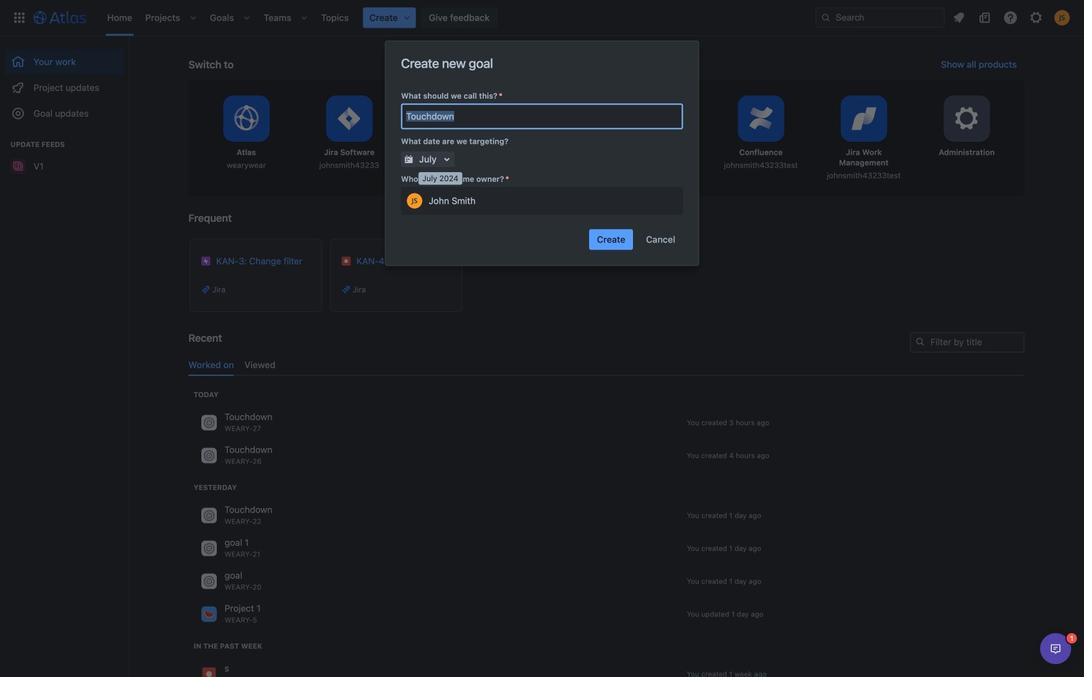 Task type: vqa. For each thing, say whether or not it's contained in the screenshot.
search box
yes



Task type: describe. For each thing, give the bounding box(es) containing it.
2 heading from the top
[[194, 483, 237, 493]]

search image
[[821, 13, 832, 23]]

2 townsquare image from the top
[[201, 541, 217, 557]]

1 group from the top
[[5, 36, 124, 130]]

Search field
[[816, 7, 945, 28]]

1 heading from the top
[[194, 390, 219, 400]]

search image
[[916, 337, 926, 347]]

townsquare image for 1st 'heading' from the top
[[201, 415, 217, 431]]

3 heading from the top
[[194, 642, 262, 652]]



Task type: locate. For each thing, give the bounding box(es) containing it.
None search field
[[816, 7, 945, 28]]

None field
[[403, 105, 682, 128]]

dialog
[[1041, 634, 1072, 665]]

3 townsquare image from the top
[[201, 574, 217, 590]]

2 vertical spatial heading
[[194, 642, 262, 652]]

top element
[[8, 0, 816, 36]]

jira image
[[201, 667, 217, 678]]

1 townsquare image from the top
[[201, 448, 217, 464]]

townsquare image
[[201, 415, 217, 431], [201, 508, 217, 524]]

Filter by title field
[[912, 334, 1024, 352]]

0 vertical spatial heading
[[194, 390, 219, 400]]

banner
[[0, 0, 1085, 36]]

1 townsquare image from the top
[[201, 415, 217, 431]]

4 townsquare image from the top
[[201, 607, 217, 623]]

townsquare image for 2nd 'heading' from the top
[[201, 508, 217, 524]]

0 vertical spatial townsquare image
[[201, 415, 217, 431]]

2 group from the top
[[5, 127, 124, 183]]

tab list
[[183, 355, 1030, 376]]

jira image
[[201, 285, 211, 295]]

jira image
[[201, 285, 211, 295], [341, 285, 351, 295], [341, 285, 351, 295]]

help image
[[1003, 10, 1019, 26]]

townsquare image
[[201, 448, 217, 464], [201, 541, 217, 557], [201, 574, 217, 590], [201, 607, 217, 623]]

1 vertical spatial townsquare image
[[201, 508, 217, 524]]

heading
[[194, 390, 219, 400], [194, 483, 237, 493], [194, 642, 262, 652]]

2 townsquare image from the top
[[201, 508, 217, 524]]

group
[[5, 36, 124, 130], [5, 127, 124, 183]]

settings image
[[952, 103, 983, 134]]

tooltip
[[419, 172, 463, 185]]

1 vertical spatial heading
[[194, 483, 237, 493]]



